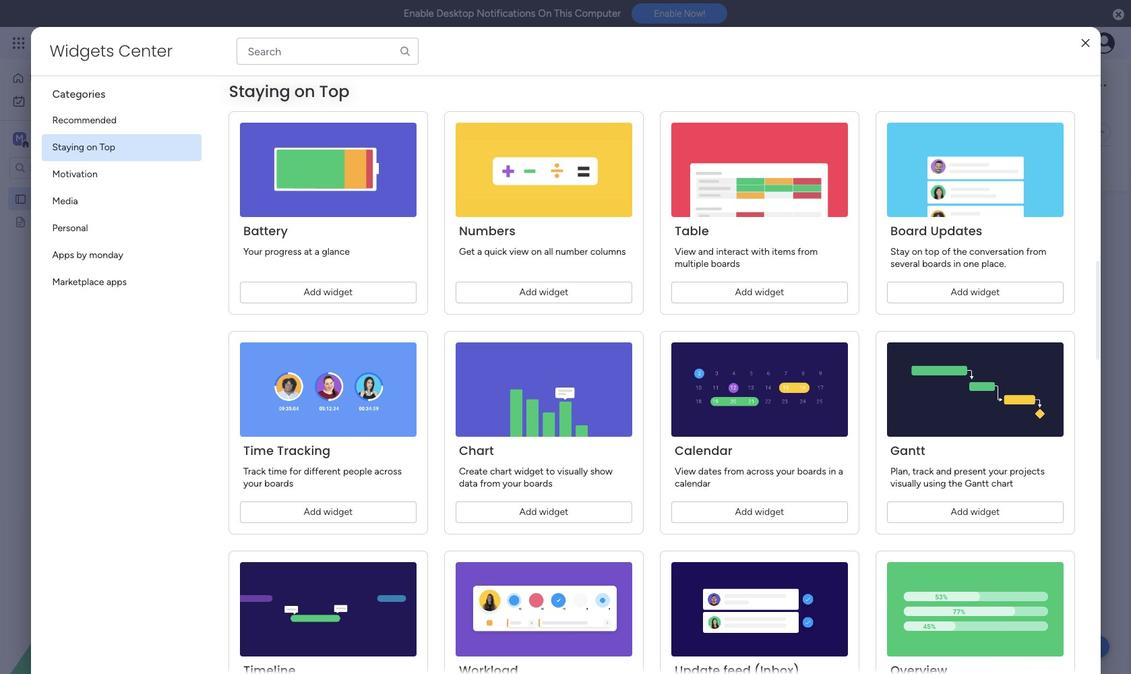 Task type: vqa. For each thing, say whether or not it's contained in the screenshot.
the 'Close' icon
no



Task type: locate. For each thing, give the bounding box(es) containing it.
my first board
[[205, 69, 350, 100], [32, 193, 91, 204]]

across inside time tracking track time for different people across your boards
[[374, 466, 402, 478]]

battery up 'your' at left top
[[243, 223, 288, 239]]

widget for time tracking
[[323, 507, 353, 518]]

widget left v2 search 'icon'
[[328, 162, 357, 173]]

staying on top inside 'option'
[[52, 142, 115, 153]]

and left keep
[[449, 102, 465, 113]]

add widget button for table
[[672, 282, 848, 304]]

1 vertical spatial the
[[949, 478, 963, 490]]

the down present
[[949, 478, 963, 490]]

add down present
[[951, 507, 969, 518]]

new left item
[[235, 405, 255, 417]]

0 horizontal spatial main
[[31, 132, 55, 145]]

view for calendar
[[675, 466, 696, 478]]

0 vertical spatial visually
[[557, 466, 588, 478]]

1 horizontal spatial data
[[459, 478, 478, 490]]

list box containing my first board
[[0, 185, 172, 415]]

add widget button for battery
[[240, 282, 417, 304]]

2 mar from the top
[[374, 341, 390, 352]]

type
[[260, 102, 279, 113]]

arrow down image
[[544, 160, 560, 176]]

battery inside the battery your progress at a glance
[[243, 223, 288, 239]]

view up multiple
[[675, 246, 696, 258]]

0 vertical spatial battery
[[243, 223, 288, 239]]

widget down place.
[[971, 287, 1000, 298]]

2024
[[241, 243, 264, 254], [721, 243, 743, 254]]

my first board inside list box
[[32, 193, 91, 204]]

monday up home option
[[60, 35, 106, 51]]

your inside "calendar view dates from across your boards in a calendar"
[[776, 466, 795, 478]]

2 2024 from the left
[[721, 243, 743, 254]]

projects
[[1010, 466, 1045, 478]]

0 vertical spatial and
[[449, 102, 465, 113]]

help button
[[1063, 636, 1110, 658]]

1 horizontal spatial more dots image
[[931, 216, 940, 226]]

0 horizontal spatial board
[[66, 193, 91, 204]]

see plans
[[236, 37, 277, 49]]

gantt button
[[390, 121, 434, 143]]

board
[[286, 69, 350, 100], [66, 193, 91, 204]]

widget down to
[[539, 507, 569, 518]]

1 vertical spatial more dots image
[[854, 507, 864, 517]]

mar 30 for contact sales team
[[374, 427, 404, 438]]

1 vertical spatial 30
[[393, 427, 404, 438]]

1 vertical spatial battery
[[224, 504, 269, 520]]

1 horizontal spatial first
[[241, 69, 280, 100]]

chart
[[490, 466, 512, 478], [992, 478, 1014, 490]]

1 mar 30 from the top
[[374, 405, 404, 417]]

1 vertical spatial mar 30
[[374, 427, 404, 438]]

widget down all
[[539, 287, 569, 298]]

first
[[241, 69, 280, 100], [47, 193, 64, 204]]

from right items
[[798, 246, 818, 258]]

a right get
[[477, 246, 482, 258]]

0 vertical spatial public board image
[[14, 192, 27, 205]]

view up the calendar
[[675, 466, 696, 478]]

1 vertical spatial calendar
[[675, 443, 733, 459]]

across right dates
[[747, 466, 774, 478]]

0 vertical spatial new
[[210, 162, 230, 174]]

2 horizontal spatial and
[[937, 466, 952, 478]]

more dots image
[[931, 216, 940, 226], [854, 507, 864, 517]]

0 vertical spatial done
[[365, 560, 391, 573]]

0 vertical spatial chart
[[490, 466, 512, 478]]

1 horizontal spatial work
[[109, 35, 133, 51]]

add down view on the left of page
[[520, 287, 537, 298]]

0 vertical spatial track
[[490, 102, 511, 113]]

add down "calendar view dates from across your boards in a calendar"
[[735, 507, 753, 518]]

add widget button for numbers
[[456, 282, 632, 304]]

0 horizontal spatial and
[[449, 102, 465, 113]]

sales
[[272, 427, 293, 438]]

in inside "calendar view dates from across your boards in a calendar"
[[829, 466, 836, 478]]

widget up the meeting
[[323, 287, 353, 298]]

- left "3"
[[473, 266, 476, 275]]

data down create
[[459, 478, 478, 490]]

lottie animation element
[[0, 538, 172, 675]]

main table
[[225, 126, 270, 138]]

center
[[119, 40, 173, 62]]

None search field
[[236, 38, 419, 65]]

from right dates
[[724, 466, 744, 478]]

board up project.
[[286, 69, 350, 100]]

auto fit
[[764, 215, 797, 226]]

the up one
[[954, 246, 967, 258]]

visually down plan,
[[891, 478, 922, 490]]

Quote of the Day field
[[451, 504, 561, 521]]

calendar for calendar view dates from across your boards in a calendar
[[675, 443, 733, 459]]

table down the any
[[248, 126, 270, 138]]

visually right to
[[557, 466, 588, 478]]

0 horizontal spatial new
[[210, 162, 230, 174]]

add widget down all
[[520, 287, 569, 298]]

from right conversation
[[1027, 246, 1047, 258]]

a left plan,
[[839, 466, 843, 478]]

1 30 from the top
[[393, 405, 404, 417]]

mar for research proposal
[[374, 384, 390, 395]]

main down manage
[[225, 126, 246, 138]]

done left working in the bottom left of the page
[[230, 612, 249, 622]]

add down different
[[304, 507, 321, 518]]

kendall parks image
[[1094, 32, 1116, 54]]

2024 for march 2024
[[721, 243, 743, 254]]

1 horizontal spatial board
[[286, 69, 350, 100]]

a right at
[[315, 246, 319, 258]]

gantt down manage any type of project. assign owners, set timelines and keep track of where your project stands.
[[400, 126, 424, 138]]

gantt down present
[[965, 478, 990, 490]]

0 horizontal spatial see
[[236, 37, 252, 49]]

widget down different
[[323, 507, 353, 518]]

add for numbers
[[520, 287, 537, 298]]

0 vertical spatial assign
[[327, 102, 356, 113]]

1 vertical spatial data
[[459, 478, 478, 490]]

work inside option
[[46, 95, 67, 107]]

list box
[[0, 185, 172, 415]]

2 horizontal spatial a
[[839, 466, 843, 478]]

done right 14.3%
[[365, 560, 391, 573]]

2 30 from the top
[[393, 427, 404, 438]]

widget down with
[[755, 287, 785, 298]]

add down calendar button
[[308, 162, 325, 173]]

1 vertical spatial new
[[235, 405, 255, 417]]

staying for categories
[[229, 81, 291, 103]]

first up 'type'
[[241, 69, 280, 100]]

using
[[924, 478, 947, 490]]

add widget button down "calendar view dates from across your boards in a calendar"
[[672, 502, 848, 523]]

enable left now!
[[654, 8, 682, 19]]

media option
[[41, 188, 201, 215]]

- right 12
[[236, 266, 240, 275]]

see left plans
[[236, 37, 252, 49]]

widget down present
[[971, 507, 1000, 518]]

calendar down project.
[[290, 126, 328, 138]]

main inside workspace selection element
[[31, 132, 55, 145]]

working on it
[[272, 612, 320, 622]]

done
[[365, 560, 391, 573], [230, 612, 249, 622]]

4 - from the left
[[919, 266, 922, 275]]

from
[[798, 246, 818, 258], [1027, 246, 1047, 258], [724, 466, 744, 478], [480, 478, 500, 490]]

public board image left media
[[14, 192, 27, 205]]

1 vertical spatial public board image
[[14, 215, 27, 228]]

management
[[136, 35, 210, 51]]

1 horizontal spatial visually
[[891, 478, 922, 490]]

widgets
[[50, 40, 114, 62]]

0 vertical spatial mar 30
[[374, 405, 404, 417]]

0 vertical spatial board
[[286, 69, 350, 100]]

item
[[258, 405, 277, 417]]

gantt inside field
[[224, 212, 259, 229]]

0 vertical spatial 30
[[393, 405, 404, 417]]

0 horizontal spatial work
[[46, 95, 67, 107]]

proposal
[[277, 384, 313, 395]]

work up categories heading at the left of the page
[[109, 35, 133, 51]]

categories heading
[[41, 76, 201, 107]]

1 horizontal spatial see
[[615, 101, 631, 113]]

new for new task
[[210, 162, 230, 174]]

0 vertical spatial first
[[241, 69, 280, 100]]

my first board up the meeting notes
[[32, 193, 91, 204]]

on inside 'option'
[[87, 142, 97, 153]]

my first board up 'type'
[[205, 69, 350, 100]]

0 horizontal spatial table
[[248, 126, 270, 138]]

2024 right march
[[721, 243, 743, 254]]

add for time tracking
[[304, 507, 321, 518]]

battery inside battery field
[[224, 504, 269, 520]]

3 - from the left
[[691, 266, 694, 275]]

calendar inside button
[[290, 126, 328, 138]]

mar 8
[[374, 362, 399, 374]]

monday right the by
[[89, 250, 123, 261]]

add widget for numbers
[[520, 287, 569, 298]]

monday inside option
[[89, 250, 123, 261]]

track right keep
[[490, 102, 511, 113]]

- left 31
[[919, 266, 922, 275]]

main right 'workspace' image
[[31, 132, 55, 145]]

1 vertical spatial first
[[47, 193, 64, 204]]

1 mar from the top
[[374, 319, 390, 331]]

gantt up plan,
[[891, 443, 926, 459]]

add widget button down one
[[887, 282, 1064, 304]]

1 vertical spatial board
[[66, 193, 91, 204]]

add view image
[[442, 127, 448, 137]]

add widget button for time tracking
[[240, 502, 417, 523]]

1 horizontal spatial table
[[675, 223, 709, 239]]

first up meeting
[[47, 193, 64, 204]]

add widget down one
[[951, 287, 1000, 298]]

chart down 'projects'
[[992, 478, 1014, 490]]

a inside the battery your progress at a glance
[[315, 246, 319, 258]]

0 horizontal spatial my first board
[[32, 193, 91, 204]]

a inside numbers get a quick view on all number columns
[[477, 246, 482, 258]]

staying on top for widgets center
[[229, 80, 350, 103]]

enable inside button
[[654, 8, 682, 19]]

1 vertical spatial assign
[[235, 341, 264, 352]]

gantt up february 2024
[[224, 212, 259, 229]]

see for see plans
[[236, 37, 252, 49]]

11
[[683, 266, 689, 275]]

add to favorites image
[[382, 78, 396, 91]]

1 across from the left
[[374, 466, 402, 478]]

top for categories
[[320, 81, 350, 103]]

glance
[[322, 246, 350, 258]]

public board image left meeting
[[14, 215, 27, 228]]

add widget down calendar button
[[308, 162, 357, 173]]

1 vertical spatial see
[[615, 101, 631, 113]]

get
[[459, 246, 475, 258]]

calendar up dates
[[675, 443, 733, 459]]

the inside field
[[510, 504, 530, 520]]

main workspace
[[31, 132, 111, 145]]

see more
[[615, 101, 656, 113]]

add widget down to
[[520, 507, 569, 518]]

assign up collect
[[235, 341, 264, 352]]

view for table
[[675, 246, 696, 258]]

conversation
[[970, 246, 1024, 258]]

enable left desktop
[[404, 7, 434, 20]]

dapulse x slim image
[[1082, 38, 1091, 48]]

v2 plus image
[[905, 216, 912, 226]]

add for board updates
[[951, 287, 969, 298]]

updates
[[931, 223, 983, 239]]

boards
[[711, 258, 740, 270], [923, 258, 952, 270], [798, 466, 827, 478], [264, 478, 293, 490], [524, 478, 553, 490]]

your
[[553, 102, 572, 113], [776, 466, 795, 478], [989, 466, 1008, 478], [243, 478, 262, 490], [503, 478, 521, 490]]

apps
[[52, 250, 74, 261]]

1 horizontal spatial main
[[225, 126, 246, 138]]

mar for collect data
[[374, 362, 390, 374]]

- for w7   12 - 18
[[236, 266, 240, 275]]

first inside list box
[[47, 193, 64, 204]]

0 horizontal spatial more dots image
[[854, 507, 864, 517]]

2024 for february 2024
[[241, 243, 264, 254]]

8
[[393, 362, 399, 374]]

0 horizontal spatial visually
[[557, 466, 588, 478]]

0 vertical spatial calendar
[[290, 126, 328, 138]]

it
[[315, 612, 320, 622]]

plans
[[254, 37, 277, 49]]

1 view from the top
[[675, 246, 696, 258]]

1 vertical spatial work
[[46, 95, 67, 107]]

battery for battery
[[224, 504, 269, 520]]

on inside board updates stay on top of the conversation from several boards in one place.
[[912, 246, 923, 258]]

data
[[268, 362, 287, 374], [459, 478, 478, 490]]

data down tasks
[[268, 362, 287, 374]]

table inside table view and interact with items from multiple boards
[[675, 223, 709, 239]]

set up weekly meeting
[[235, 319, 332, 331]]

meeting
[[32, 216, 67, 227]]

add down one
[[951, 287, 969, 298]]

track up using
[[913, 466, 934, 478]]

board
[[891, 223, 928, 239]]

1 vertical spatial monday
[[89, 250, 123, 261]]

2 vertical spatial the
[[510, 504, 530, 520]]

1 horizontal spatial across
[[747, 466, 774, 478]]

2024 up 18
[[241, 243, 264, 254]]

new left task
[[210, 162, 230, 174]]

assign right project.
[[327, 102, 356, 113]]

staying on top option
[[41, 134, 201, 161]]

work for monday
[[109, 35, 133, 51]]

add widget for chart
[[520, 507, 569, 518]]

add widget button down with
[[672, 282, 848, 304]]

marketplace apps
[[52, 277, 127, 288]]

automate
[[1030, 126, 1073, 138]]

working
[[272, 612, 302, 622]]

calendar inside "calendar view dates from across your boards in a calendar"
[[675, 443, 733, 459]]

1 horizontal spatial 2024
[[721, 243, 743, 254]]

main table button
[[204, 121, 280, 143]]

1 2024 from the left
[[241, 243, 264, 254]]

set
[[235, 319, 250, 331]]

2 mar 30 from the top
[[374, 427, 404, 438]]

main for main workspace
[[31, 132, 55, 145]]

add widget down present
[[951, 507, 1000, 518]]

gantt
[[400, 126, 424, 138], [224, 212, 259, 229], [891, 443, 926, 459], [965, 478, 990, 490]]

add widget button down present
[[887, 502, 1064, 523]]

add widget button down all
[[456, 282, 632, 304]]

1 vertical spatial chart
[[992, 478, 1014, 490]]

my inside list box
[[32, 193, 45, 204]]

0 horizontal spatial assign
[[235, 341, 264, 352]]

a
[[315, 246, 319, 258], [477, 246, 482, 258], [839, 466, 843, 478]]

-
[[236, 266, 240, 275], [473, 266, 476, 275], [691, 266, 694, 275], [919, 266, 922, 275]]

from down create
[[480, 478, 500, 490]]

of right the quote on the bottom left of the page
[[495, 504, 507, 520]]

at
[[304, 246, 312, 258]]

add widget button for gantt
[[887, 502, 1064, 523]]

marketplace apps option
[[41, 269, 201, 296]]

add widget button
[[240, 282, 417, 304], [456, 282, 632, 304], [672, 282, 848, 304], [887, 282, 1064, 304], [240, 502, 417, 523], [456, 502, 632, 523], [672, 502, 848, 523], [887, 502, 1064, 523]]

monday work management
[[60, 35, 210, 51]]

main content
[[0, 193, 1132, 675]]

2 vertical spatial and
[[937, 466, 952, 478]]

1 vertical spatial and
[[698, 246, 714, 258]]

my work option
[[8, 90, 164, 112]]

1 vertical spatial view
[[675, 466, 696, 478]]

1 horizontal spatial a
[[477, 246, 482, 258]]

help
[[1075, 641, 1099, 654]]

public board image
[[14, 192, 27, 205], [14, 215, 27, 228]]

add widget up the meeting
[[304, 287, 353, 298]]

categories list box
[[41, 76, 212, 296]]

and inside table view and interact with items from multiple boards
[[698, 246, 714, 258]]

add up the meeting
[[304, 287, 321, 298]]

1 vertical spatial table
[[675, 223, 709, 239]]

1 vertical spatial my first board
[[32, 193, 91, 204]]

2 public board image from the top
[[14, 215, 27, 228]]

0 vertical spatial more dots image
[[931, 216, 940, 226]]

one
[[964, 258, 980, 270]]

contact sales team
[[235, 427, 317, 438]]

across right people
[[374, 466, 402, 478]]

widget for board updates
[[971, 287, 1000, 298]]

and up multiple
[[698, 246, 714, 258]]

of right top
[[942, 246, 951, 258]]

0 vertical spatial work
[[109, 35, 133, 51]]

chart inside gantt plan, track and present your projects visually using the gantt chart
[[992, 478, 1014, 490]]

1 vertical spatial track
[[913, 466, 934, 478]]

work
[[109, 35, 133, 51], [46, 95, 67, 107]]

add down interact
[[735, 287, 753, 298]]

a inside "calendar view dates from across your boards in a calendar"
[[839, 466, 843, 478]]

home option
[[8, 67, 164, 89]]

battery down track
[[224, 504, 269, 520]]

widget for gantt
[[971, 507, 1000, 518]]

set
[[393, 102, 406, 113]]

my up meeting
[[32, 193, 45, 204]]

view inside table view and interact with items from multiple boards
[[675, 246, 696, 258]]

1 horizontal spatial track
[[913, 466, 934, 478]]

4 mar from the top
[[374, 384, 390, 395]]

view inside "calendar view dates from across your boards in a calendar"
[[675, 466, 696, 478]]

0 horizontal spatial first
[[47, 193, 64, 204]]

w7
[[214, 266, 226, 275]]

30
[[393, 405, 404, 417], [393, 427, 404, 438]]

automate button
[[1006, 121, 1078, 143]]

with
[[752, 246, 770, 258]]

integrate
[[893, 126, 932, 138]]

show board description image
[[359, 78, 376, 92]]

and up using
[[937, 466, 952, 478]]

my down home
[[31, 95, 44, 107]]

on
[[295, 80, 315, 103], [295, 81, 315, 103], [87, 142, 97, 153], [531, 246, 542, 258], [912, 246, 923, 258], [304, 612, 313, 622]]

show
[[590, 466, 613, 478]]

0 horizontal spatial a
[[315, 246, 319, 258]]

visually inside gantt plan, track and present your projects visually using the gantt chart
[[891, 478, 922, 490]]

gantt plan, track and present your projects visually using the gantt chart
[[891, 443, 1045, 490]]

weekly
[[265, 319, 295, 331]]

0 horizontal spatial calendar
[[290, 126, 328, 138]]

0 vertical spatial the
[[954, 246, 967, 258]]

table inside button
[[248, 126, 270, 138]]

marketplace
[[52, 277, 104, 288]]

widget for table
[[755, 287, 785, 298]]

add widget button down different
[[240, 502, 417, 523]]

new inside button
[[210, 162, 230, 174]]

1 horizontal spatial calendar
[[675, 443, 733, 459]]

1 public board image from the top
[[14, 192, 27, 205]]

widget down "calendar view dates from across your boards in a calendar"
[[755, 507, 785, 518]]

task
[[232, 162, 249, 174]]

v2 search image
[[376, 161, 386, 176]]

add widget button up the meeting
[[240, 282, 417, 304]]

0 horizontal spatial chart
[[490, 466, 512, 478]]

see inside button
[[236, 37, 252, 49]]

0 vertical spatial see
[[236, 37, 252, 49]]

people
[[343, 466, 372, 478]]

notes
[[69, 216, 95, 227]]

chart right create
[[490, 466, 512, 478]]

3 mar from the top
[[374, 362, 390, 374]]

main inside button
[[225, 126, 246, 138]]

2 across from the left
[[747, 466, 774, 478]]

quote
[[454, 504, 492, 520]]

1 vertical spatial visually
[[891, 478, 922, 490]]

across inside "calendar view dates from across your boards in a calendar"
[[747, 466, 774, 478]]

6 mar from the top
[[374, 427, 390, 438]]

0 horizontal spatial in
[[829, 466, 836, 478]]

widget for battery
[[323, 287, 353, 298]]

0 horizontal spatial across
[[374, 466, 402, 478]]

1 horizontal spatial my first board
[[205, 69, 350, 100]]

widget for chart
[[539, 507, 569, 518]]

widget inside add widget popup button
[[328, 162, 357, 173]]

1 vertical spatial in
[[829, 466, 836, 478]]

w13   25 - 31
[[893, 266, 931, 275]]

1 - from the left
[[236, 266, 240, 275]]

add widget
[[308, 162, 357, 173], [304, 287, 353, 298], [520, 287, 569, 298], [735, 287, 785, 298], [951, 287, 1000, 298], [304, 507, 353, 518], [520, 507, 569, 518], [735, 507, 785, 518], [951, 507, 1000, 518]]

0 vertical spatial table
[[248, 126, 270, 138]]

see left "more"
[[615, 101, 631, 113]]

board up the notes at left
[[66, 193, 91, 204]]

public board image for meeting notes
[[14, 215, 27, 228]]

boards inside "calendar view dates from across your boards in a calendar"
[[798, 466, 827, 478]]

1 horizontal spatial and
[[698, 246, 714, 258]]

from inside "calendar view dates from across your boards in a calendar"
[[724, 466, 744, 478]]

option
[[0, 187, 172, 189]]

1 vertical spatial done
[[230, 612, 249, 622]]

5 mar from the top
[[374, 405, 390, 417]]

0 vertical spatial in
[[954, 258, 961, 270]]

add widget down different
[[304, 507, 353, 518]]

0 vertical spatial view
[[675, 246, 696, 258]]

add widget button for chart
[[456, 502, 632, 523]]

project
[[574, 102, 605, 113]]

manage
[[206, 102, 240, 113]]

2 view from the top
[[675, 466, 696, 478]]

0 vertical spatial data
[[268, 362, 287, 374]]

mar for contact sales team
[[374, 427, 390, 438]]

1 horizontal spatial chart
[[992, 478, 1014, 490]]

owners,
[[358, 102, 391, 113]]

0 horizontal spatial enable
[[404, 7, 434, 20]]

1 horizontal spatial in
[[954, 258, 961, 270]]

0 horizontal spatial 2024
[[241, 243, 264, 254]]

calendar for calendar
[[290, 126, 328, 138]]

1 horizontal spatial enable
[[654, 8, 682, 19]]

boards inside board updates stay on top of the conversation from several boards in one place.
[[923, 258, 952, 270]]

table up march
[[675, 223, 709, 239]]

home link
[[8, 67, 164, 89]]

invite / 1 button
[[1018, 74, 1085, 96]]

0 vertical spatial my first board
[[205, 69, 350, 100]]

calendar
[[290, 126, 328, 138], [675, 443, 733, 459]]

1 horizontal spatial new
[[235, 405, 255, 417]]

1 horizontal spatial assign
[[327, 102, 356, 113]]

w11   11 - 17
[[668, 266, 703, 275]]

3
[[478, 266, 482, 275]]

add widget button down to
[[456, 502, 632, 523]]



Task type: describe. For each thing, give the bounding box(es) containing it.
weeks
[[816, 215, 844, 226]]

collapse board header image
[[1098, 127, 1108, 138]]

all
[[544, 246, 553, 258]]

recommended option
[[41, 107, 201, 134]]

staying on top for categories
[[229, 81, 350, 103]]

this
[[555, 7, 573, 20]]

workspace
[[57, 132, 111, 145]]

new item
[[235, 405, 277, 417]]

top inside 'option'
[[100, 142, 115, 153]]

1 horizontal spatial done
[[365, 560, 391, 573]]

Battery field
[[221, 504, 272, 521]]

more
[[634, 101, 656, 113]]

place.
[[982, 258, 1007, 270]]

february
[[200, 243, 239, 254]]

in inside board updates stay on top of the conversation from several boards in one place.
[[954, 258, 961, 270]]

my work
[[31, 95, 67, 107]]

stands.
[[607, 102, 637, 113]]

up
[[252, 319, 263, 331]]

widget inside chart create chart widget to visually show data from your boards
[[514, 466, 544, 478]]

feb
[[448, 266, 461, 275]]

mar 30 for new item
[[374, 405, 404, 417]]

present
[[954, 466, 987, 478]]

of left where
[[513, 102, 522, 113]]

- for w11   11 - 17
[[691, 266, 694, 275]]

add for calendar
[[735, 507, 753, 518]]

add widget for board updates
[[951, 287, 1000, 298]]

stuck
[[321, 612, 342, 622]]

data inside chart create chart widget to visually show data from your boards
[[459, 478, 478, 490]]

visually inside chart create chart widget to visually show data from your boards
[[557, 466, 588, 478]]

w7   12 - 18
[[214, 266, 249, 275]]

top
[[925, 246, 940, 258]]

30 for contact sales team
[[393, 427, 404, 438]]

your inside gantt plan, track and present your projects visually using the gantt chart
[[989, 466, 1008, 478]]

add widget for battery
[[304, 287, 353, 298]]

timelines
[[409, 102, 447, 113]]

meeting
[[297, 319, 332, 331]]

apps by monday
[[52, 250, 123, 261]]

6
[[393, 319, 398, 331]]

collect
[[235, 362, 266, 374]]

for
[[289, 466, 301, 478]]

from inside table view and interact with items from multiple boards
[[798, 246, 818, 258]]

to
[[546, 466, 555, 478]]

widgets center
[[50, 40, 173, 62]]

add widget inside popup button
[[308, 162, 357, 173]]

mar for assign tasks
[[374, 341, 390, 352]]

gantt inside button
[[400, 126, 424, 138]]

the inside board updates stay on top of the conversation from several boards in one place.
[[954, 246, 967, 258]]

26
[[463, 266, 471, 275]]

categories
[[52, 88, 106, 101]]

march
[[691, 243, 719, 254]]

lottie animation image
[[0, 538, 172, 675]]

table view and interact with items from multiple boards
[[675, 223, 818, 270]]

see for see more
[[615, 101, 631, 113]]

of inside the quote of the day field
[[495, 504, 507, 520]]

boards inside time tracking track time for different people across your boards
[[264, 478, 293, 490]]

select product image
[[12, 36, 26, 50]]

add for chart
[[520, 507, 537, 518]]

workspace selection element
[[13, 131, 113, 148]]

battery your progress at a glance
[[243, 223, 350, 258]]

tasks
[[266, 341, 288, 352]]

w9
[[435, 266, 446, 275]]

meeting notes
[[32, 216, 95, 227]]

person button
[[434, 157, 492, 179]]

integrate button
[[870, 118, 1001, 146]]

v2 minus image
[[884, 216, 891, 226]]

boards inside table view and interact with items from multiple boards
[[711, 258, 740, 270]]

main content containing gantt
[[0, 193, 1132, 675]]

time
[[243, 443, 274, 459]]

work for my
[[46, 95, 67, 107]]

my up manage
[[205, 69, 236, 100]]

workspace image
[[13, 132, 26, 146]]

tracking
[[277, 443, 330, 459]]

new for new item
[[235, 405, 255, 417]]

public board image for my first board
[[14, 192, 27, 205]]

apps by monday option
[[41, 242, 201, 269]]

add for table
[[735, 287, 753, 298]]

Search for a column type search field
[[236, 38, 419, 65]]

w13
[[893, 266, 907, 275]]

battery for battery your progress at a glance
[[243, 223, 288, 239]]

on inside numbers get a quick view on all number columns
[[531, 246, 542, 258]]

add inside popup button
[[308, 162, 325, 173]]

track inside gantt plan, track and present your projects visually using the gantt chart
[[913, 466, 934, 478]]

Search field
[[386, 159, 426, 178]]

from inside chart create chart widget to visually show data from your boards
[[480, 478, 500, 490]]

desktop
[[437, 7, 475, 20]]

add widget for calendar
[[735, 507, 785, 518]]

kanban
[[348, 126, 380, 138]]

motivation option
[[41, 161, 201, 188]]

calendar button
[[280, 121, 338, 143]]

add for battery
[[304, 287, 321, 298]]

items
[[772, 246, 796, 258]]

2 - from the left
[[473, 266, 476, 275]]

contact
[[235, 427, 270, 438]]

see plans button
[[218, 33, 283, 53]]

0 vertical spatial monday
[[60, 35, 106, 51]]

numbers get a quick view on all number columns
[[459, 223, 626, 258]]

home
[[30, 72, 55, 84]]

widget for numbers
[[539, 287, 569, 298]]

dapulse close image
[[1114, 8, 1125, 22]]

the inside gantt plan, track and present your projects visually using the gantt chart
[[949, 478, 963, 490]]

17
[[696, 266, 703, 275]]

filter button
[[496, 157, 560, 179]]

of inside board updates stay on top of the conversation from several boards in one place.
[[942, 246, 951, 258]]

from inside board updates stay on top of the conversation from several boards in one place.
[[1027, 246, 1047, 258]]

enable for enable desktop notifications on this computer
[[404, 7, 434, 20]]

My first board field
[[202, 69, 353, 100]]

22
[[393, 384, 403, 395]]

0 horizontal spatial done
[[230, 612, 249, 622]]

assign tasks
[[235, 341, 288, 352]]

31
[[924, 266, 931, 275]]

chart inside chart create chart widget to visually show data from your boards
[[490, 466, 512, 478]]

and inside gantt plan, track and present your projects visually using the gantt chart
[[937, 466, 952, 478]]

chart create chart widget to visually show data from your boards
[[459, 443, 613, 490]]

number
[[556, 246, 588, 258]]

add widget for gantt
[[951, 507, 1000, 518]]

quick
[[484, 246, 507, 258]]

widget for calendar
[[755, 507, 785, 518]]

- for w13   25 - 31
[[919, 266, 922, 275]]

new task button
[[204, 157, 255, 179]]

add widget for time tracking
[[304, 507, 353, 518]]

search image
[[399, 45, 411, 57]]

baseline
[[684, 215, 719, 227]]

add widget button for board updates
[[887, 282, 1064, 304]]

30 for new item
[[393, 405, 404, 417]]

your inside chart create chart widget to visually show data from your boards
[[503, 478, 521, 490]]

collect data
[[235, 362, 287, 374]]

manage any type of project. assign owners, set timelines and keep track of where your project stands.
[[206, 102, 637, 113]]

auto fit button
[[758, 210, 803, 232]]

staying for widgets center
[[229, 80, 291, 103]]

personal option
[[41, 215, 201, 242]]

of right 'type'
[[281, 102, 290, 113]]

top for widgets center
[[320, 80, 350, 103]]

auto
[[764, 215, 784, 226]]

add for gantt
[[951, 507, 969, 518]]

notifications
[[477, 7, 536, 20]]

Search in workspace field
[[28, 160, 113, 176]]

my inside my work option
[[31, 95, 44, 107]]

chart
[[459, 443, 494, 459]]

staying inside 'option'
[[52, 142, 84, 153]]

main for main table
[[225, 126, 246, 138]]

mar for new item
[[374, 405, 390, 417]]

mar for set up weekly meeting
[[374, 319, 390, 331]]

Gantt field
[[221, 212, 262, 230]]

0 horizontal spatial track
[[490, 102, 511, 113]]

where
[[525, 102, 551, 113]]

several
[[891, 258, 920, 270]]

your
[[243, 246, 262, 258]]

/
[[1069, 79, 1072, 90]]

enable for enable now!
[[654, 8, 682, 19]]

add widget button for calendar
[[672, 502, 848, 523]]

personal
[[52, 223, 88, 234]]

plan,
[[891, 466, 911, 478]]

activity
[[954, 79, 987, 90]]

create
[[459, 466, 488, 478]]

boards inside chart create chart widget to visually show data from your boards
[[524, 478, 553, 490]]

numbers
[[459, 223, 516, 239]]

board inside list box
[[66, 193, 91, 204]]

motivation
[[52, 169, 98, 180]]

my work link
[[8, 90, 164, 112]]

stay
[[891, 246, 910, 258]]

multiple
[[675, 258, 709, 270]]

add widget for table
[[735, 287, 785, 298]]

fit
[[787, 215, 797, 226]]

0 horizontal spatial data
[[268, 362, 287, 374]]

march 2024
[[691, 243, 743, 254]]

your inside time tracking track time for different people across your boards
[[243, 478, 262, 490]]

view
[[509, 246, 529, 258]]



